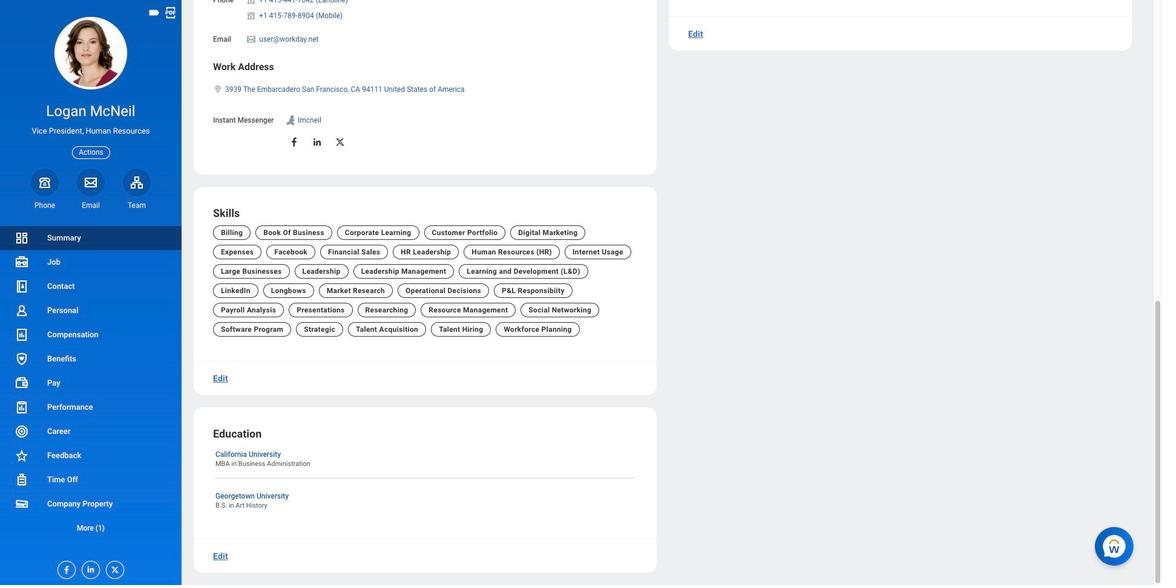 Task type: locate. For each thing, give the bounding box(es) containing it.
1 vertical spatial mail image
[[84, 175, 98, 190]]

social media x image
[[335, 137, 346, 148]]

team logan mcneil element
[[123, 201, 151, 211]]

benefits image
[[15, 352, 29, 367]]

navigation pane region
[[0, 0, 182, 586]]

1 vertical spatial linkedin image
[[82, 562, 96, 575]]

facebook image
[[289, 137, 300, 148]]

feedback image
[[15, 449, 29, 464]]

phone image up phone icon
[[246, 0, 257, 5]]

linkedin image
[[312, 137, 323, 148], [82, 562, 96, 575]]

0 vertical spatial mail image
[[246, 35, 257, 44]]

1 horizontal spatial linkedin image
[[312, 137, 323, 148]]

location image
[[213, 85, 223, 93]]

mail image down phone icon
[[246, 35, 257, 44]]

0 vertical spatial phone image
[[246, 0, 257, 5]]

0 vertical spatial linkedin image
[[312, 137, 323, 148]]

phone image
[[246, 0, 257, 5], [36, 175, 53, 190]]

mail image
[[246, 35, 257, 44], [84, 175, 98, 190]]

linkedin image left x icon
[[82, 562, 96, 575]]

linkedin image left social media x image on the top
[[312, 137, 323, 148]]

pay image
[[15, 377, 29, 391]]

1 horizontal spatial phone image
[[246, 0, 257, 5]]

phone logan mcneil element
[[31, 201, 59, 211]]

0 horizontal spatial linkedin image
[[82, 562, 96, 575]]

1 vertical spatial phone image
[[36, 175, 53, 190]]

contact image
[[15, 280, 29, 294]]

list
[[0, 226, 182, 541]]

0 horizontal spatial phone image
[[36, 175, 53, 190]]

mail image up email logan mcneil element
[[84, 175, 98, 190]]

1 horizontal spatial mail image
[[246, 35, 257, 44]]

personal image
[[15, 304, 29, 318]]

x image
[[107, 562, 120, 576]]

phone image up "phone logan mcneil" 'element'
[[36, 175, 53, 190]]



Task type: vqa. For each thing, say whether or not it's contained in the screenshot.
linkedin icon
yes



Task type: describe. For each thing, give the bounding box(es) containing it.
phone image
[[246, 11, 257, 21]]

email logan mcneil element
[[77, 201, 105, 211]]

aim image
[[285, 115, 297, 127]]

tag image
[[148, 6, 161, 19]]

compensation image
[[15, 328, 29, 343]]

view team image
[[130, 175, 144, 190]]

career image
[[15, 425, 29, 439]]

facebook image
[[58, 562, 71, 576]]

performance image
[[15, 401, 29, 415]]

0 horizontal spatial mail image
[[84, 175, 98, 190]]

phone image inside items selected list
[[246, 0, 257, 5]]

view printable version (pdf) image
[[164, 6, 177, 19]]

time off image
[[15, 473, 29, 488]]

summary image
[[15, 231, 29, 246]]

company property image
[[15, 498, 29, 512]]

job image
[[15, 255, 29, 270]]

items selected list
[[246, 0, 368, 23]]



